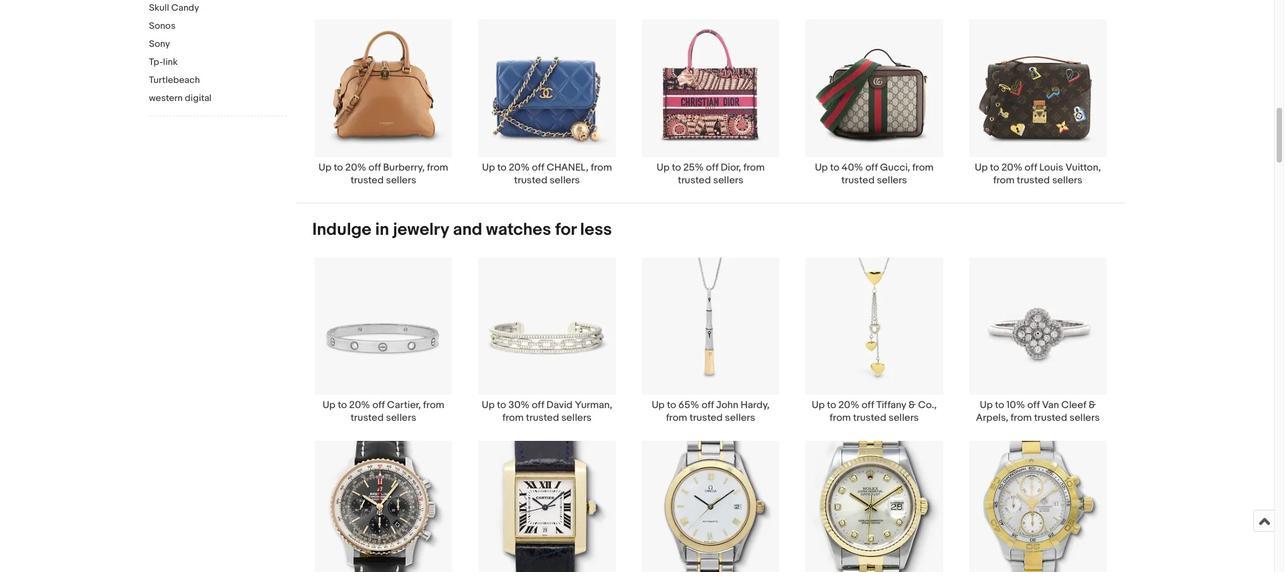 Task type: vqa. For each thing, say whether or not it's contained in the screenshot.
The Just
no



Task type: locate. For each thing, give the bounding box(es) containing it.
trusted
[[351, 174, 384, 187], [514, 174, 548, 187], [678, 174, 711, 187], [842, 174, 875, 187], [1017, 174, 1050, 187], [351, 412, 384, 425], [526, 412, 559, 425], [690, 412, 723, 425], [853, 412, 887, 425], [1035, 412, 1068, 425]]

list containing up to 20% off cartier, from trusted sellers
[[296, 257, 1126, 573]]

list containing up to 20% off burberry, from trusted sellers
[[296, 19, 1126, 203]]

20% left cartier,
[[349, 399, 370, 412]]

up inside up to 20% off burberry, from trusted sellers
[[319, 161, 332, 174]]

from inside up to 40% off gucci, from trusted sellers
[[913, 161, 934, 174]]

20% inside up to 20% off louis vuitton, from trusted sellers
[[1002, 161, 1023, 174]]

40%
[[842, 161, 863, 174]]

to left 65%
[[667, 399, 676, 412]]

from inside the "up to 65% off john hardy, from trusted sellers"
[[666, 412, 688, 425]]

20% for louis
[[1002, 161, 1023, 174]]

list
[[296, 19, 1126, 203], [296, 257, 1126, 573]]

to for up to 10% off van cleef & arpels, from trusted sellers
[[995, 399, 1005, 412]]

1 horizontal spatial &
[[1089, 399, 1096, 412]]

off left the tiffany
[[862, 399, 874, 412]]

trusted left the gucci,
[[842, 174, 875, 187]]

up to 20% off tiffany & co., from trusted sellers
[[812, 399, 937, 425]]

co.,
[[918, 399, 937, 412]]

cartier,
[[387, 399, 421, 412]]

to inside up to 20% off burberry, from trusted sellers
[[334, 161, 343, 174]]

tp-link link
[[149, 56, 286, 69]]

to left louis
[[990, 161, 1000, 174]]

2 list from the top
[[296, 257, 1126, 573]]

tp-
[[149, 56, 163, 68]]

from inside up to 20% off louis vuitton, from trusted sellers
[[994, 174, 1015, 187]]

sellers inside up to 20% off burberry, from trusted sellers
[[386, 174, 416, 187]]

to inside up to 30% off david yurman, from trusted sellers
[[497, 399, 506, 412]]

western digital link
[[149, 92, 286, 105]]

trusted left cartier,
[[351, 412, 384, 425]]

john
[[716, 399, 739, 412]]

dior,
[[721, 161, 741, 174]]

20%
[[345, 161, 366, 174], [509, 161, 530, 174], [1002, 161, 1023, 174], [349, 399, 370, 412], [839, 399, 860, 412]]

from right the gucci,
[[913, 161, 934, 174]]

sonos link
[[149, 20, 286, 33]]

from inside up to 25% off dior, from trusted sellers
[[744, 161, 765, 174]]

off for tiffany
[[862, 399, 874, 412]]

trusted up in
[[351, 174, 384, 187]]

off inside up to 30% off david yurman, from trusted sellers
[[532, 399, 544, 412]]

off right 30%
[[532, 399, 544, 412]]

off inside up to 10% off van cleef & arpels, from trusted sellers
[[1028, 399, 1040, 412]]

up inside up to 20% off tiffany & co., from trusted sellers
[[812, 399, 825, 412]]

up to 25% off dior, from trusted sellers
[[657, 161, 765, 187]]

up inside up to 30% off david yurman, from trusted sellers
[[482, 399, 495, 412]]

trusted left co.,
[[853, 412, 887, 425]]

up for up to 10% off van cleef & arpels, from trusted sellers
[[980, 399, 993, 412]]

20% inside up to 20% off burberry, from trusted sellers
[[345, 161, 366, 174]]

up for up to 20% off louis vuitton, from trusted sellers
[[975, 161, 988, 174]]

watches
[[486, 220, 552, 240]]

trusted inside up to 20% off tiffany & co., from trusted sellers
[[853, 412, 887, 425]]

chanel,
[[547, 161, 589, 174]]

trusted left yurman,
[[526, 412, 559, 425]]

sellers inside the "up to 65% off john hardy, from trusted sellers"
[[725, 412, 756, 425]]

to inside up to 20% off louis vuitton, from trusted sellers
[[990, 161, 1000, 174]]

up to 20% off louis vuitton, from trusted sellers link
[[956, 19, 1120, 187]]

up to 20% off louis vuitton, from trusted sellers
[[975, 161, 1101, 187]]

trusted right 10%
[[1035, 412, 1068, 425]]

trusted left dior,
[[678, 174, 711, 187]]

trusted inside up to 30% off david yurman, from trusted sellers
[[526, 412, 559, 425]]

1 list from the top
[[296, 19, 1126, 203]]

off left chanel,
[[532, 161, 545, 174]]

to inside up to 20% off cartier, from trusted sellers
[[338, 399, 347, 412]]

to left cartier,
[[338, 399, 347, 412]]

up to 30% off david yurman, from trusted sellers
[[482, 399, 613, 425]]

to inside up to 25% off dior, from trusted sellers
[[672, 161, 681, 174]]

20% left chanel,
[[509, 161, 530, 174]]

off inside up to 20% off chanel, from trusted sellers
[[532, 161, 545, 174]]

20% left burberry, at the left of the page
[[345, 161, 366, 174]]

cleef
[[1062, 399, 1087, 412]]

van
[[1042, 399, 1060, 412]]

off inside the "up to 65% off john hardy, from trusted sellers"
[[702, 399, 714, 412]]

sonos
[[149, 20, 176, 31]]

from left louis
[[994, 174, 1015, 187]]

to
[[334, 161, 343, 174], [497, 161, 507, 174], [672, 161, 681, 174], [830, 161, 840, 174], [990, 161, 1000, 174], [338, 399, 347, 412], [497, 399, 506, 412], [667, 399, 676, 412], [827, 399, 837, 412], [995, 399, 1005, 412]]

trusted inside the "up to 65% off john hardy, from trusted sellers"
[[690, 412, 723, 425]]

off left van
[[1028, 399, 1040, 412]]

to up watches
[[497, 161, 507, 174]]

20% for cartier,
[[349, 399, 370, 412]]

off right 25%
[[706, 161, 719, 174]]

off inside up to 25% off dior, from trusted sellers
[[706, 161, 719, 174]]

up inside up to 20% off louis vuitton, from trusted sellers
[[975, 161, 988, 174]]

trusted left hardy, at bottom right
[[690, 412, 723, 425]]

20% for burberry,
[[345, 161, 366, 174]]

up
[[319, 161, 332, 174], [482, 161, 495, 174], [657, 161, 670, 174], [815, 161, 828, 174], [975, 161, 988, 174], [323, 399, 336, 412], [482, 399, 495, 412], [652, 399, 665, 412], [812, 399, 825, 412], [980, 399, 993, 412]]

from right chanel,
[[591, 161, 612, 174]]

off
[[369, 161, 381, 174], [532, 161, 545, 174], [706, 161, 719, 174], [866, 161, 878, 174], [1025, 161, 1038, 174], [373, 399, 385, 412], [532, 399, 544, 412], [702, 399, 714, 412], [862, 399, 874, 412], [1028, 399, 1040, 412]]

& right cleef
[[1089, 399, 1096, 412]]

up to 20% off tiffany & co., from trusted sellers link
[[793, 257, 956, 425]]

trusted inside up to 25% off dior, from trusted sellers
[[678, 174, 711, 187]]

to left 10%
[[995, 399, 1005, 412]]

to for up to 40% off gucci, from trusted sellers
[[830, 161, 840, 174]]

from
[[427, 161, 448, 174], [591, 161, 612, 174], [744, 161, 765, 174], [913, 161, 934, 174], [994, 174, 1015, 187], [423, 399, 445, 412], [503, 412, 524, 425], [666, 412, 688, 425], [830, 412, 851, 425], [1011, 412, 1032, 425]]

20% left louis
[[1002, 161, 1023, 174]]

to inside up to 40% off gucci, from trusted sellers
[[830, 161, 840, 174]]

to up the indulge
[[334, 161, 343, 174]]

to inside up to 20% off chanel, from trusted sellers
[[497, 161, 507, 174]]

off left cartier,
[[373, 399, 385, 412]]

10%
[[1007, 399, 1026, 412]]

65%
[[679, 399, 700, 412]]

off left louis
[[1025, 161, 1038, 174]]

up inside up to 40% off gucci, from trusted sellers
[[815, 161, 828, 174]]

skull candy link
[[149, 2, 286, 15]]

candy
[[171, 2, 199, 13]]

up to 65% off john hardy, from trusted sellers
[[652, 399, 770, 425]]

from right arpels, at the right bottom of the page
[[1011, 412, 1032, 425]]

trusted left vuitton,
[[1017, 174, 1050, 187]]

jewelry
[[393, 220, 449, 240]]

20% inside up to 20% off chanel, from trusted sellers
[[509, 161, 530, 174]]

up to 20% off chanel, from trusted sellers
[[482, 161, 612, 187]]

for
[[555, 220, 577, 240]]

arpels,
[[976, 412, 1009, 425]]

to left 25%
[[672, 161, 681, 174]]

sellers inside up to 40% off gucci, from trusted sellers
[[877, 174, 907, 187]]

off inside up to 20% off tiffany & co., from trusted sellers
[[862, 399, 874, 412]]

up to 40% off gucci, from trusted sellers
[[815, 161, 934, 187]]

up inside up to 20% off chanel, from trusted sellers
[[482, 161, 495, 174]]

off right 40%
[[866, 161, 878, 174]]

from left the tiffany
[[830, 412, 851, 425]]

to left the tiffany
[[827, 399, 837, 412]]

up to 40% off gucci, from trusted sellers link
[[793, 19, 956, 187]]

1 & from the left
[[909, 399, 916, 412]]

up to 20% off burberry, from trusted sellers link
[[302, 19, 465, 187]]

off inside up to 20% off louis vuitton, from trusted sellers
[[1025, 161, 1038, 174]]

20% inside up to 20% off tiffany & co., from trusted sellers
[[839, 399, 860, 412]]

to inside up to 20% off tiffany & co., from trusted sellers
[[827, 399, 837, 412]]

off inside up to 40% off gucci, from trusted sellers
[[866, 161, 878, 174]]

up to 10% off van cleef & arpels, from trusted sellers
[[976, 399, 1100, 425]]

off inside up to 20% off burberry, from trusted sellers
[[369, 161, 381, 174]]

up to 30% off david yurman, from trusted sellers link
[[465, 257, 629, 425]]

up for up to 25% off dior, from trusted sellers
[[657, 161, 670, 174]]

off for chanel,
[[532, 161, 545, 174]]

20% inside up to 20% off cartier, from trusted sellers
[[349, 399, 370, 412]]

in
[[375, 220, 389, 240]]

2 & from the left
[[1089, 399, 1096, 412]]

20% for chanel,
[[509, 161, 530, 174]]

to left 40%
[[830, 161, 840, 174]]

1 vertical spatial list
[[296, 257, 1126, 573]]

turtlebeach
[[149, 74, 200, 86]]

up inside up to 20% off cartier, from trusted sellers
[[323, 399, 336, 412]]

from right dior,
[[744, 161, 765, 174]]

sony
[[149, 38, 170, 50]]

20% left the tiffany
[[839, 399, 860, 412]]

0 vertical spatial list
[[296, 19, 1126, 203]]

to for up to 20% off burberry, from trusted sellers
[[334, 161, 343, 174]]

trusted up watches
[[514, 174, 548, 187]]

from right burberry, at the left of the page
[[427, 161, 448, 174]]

up to 20% off burberry, from trusted sellers
[[319, 161, 448, 187]]

up inside the "up to 65% off john hardy, from trusted sellers"
[[652, 399, 665, 412]]

sellers
[[386, 174, 416, 187], [550, 174, 580, 187], [713, 174, 744, 187], [877, 174, 907, 187], [1053, 174, 1083, 187], [386, 412, 416, 425], [562, 412, 592, 425], [725, 412, 756, 425], [889, 412, 919, 425], [1070, 412, 1100, 425]]

0 horizontal spatial &
[[909, 399, 916, 412]]

to for up to 20% off louis vuitton, from trusted sellers
[[990, 161, 1000, 174]]

to for up to 20% off tiffany & co., from trusted sellers
[[827, 399, 837, 412]]

& left co.,
[[909, 399, 916, 412]]

off inside up to 20% off cartier, from trusted sellers
[[373, 399, 385, 412]]

up inside up to 10% off van cleef & arpels, from trusted sellers
[[980, 399, 993, 412]]

indulge
[[312, 220, 372, 240]]

up for up to 20% off tiffany & co., from trusted sellers
[[812, 399, 825, 412]]

up inside up to 25% off dior, from trusted sellers
[[657, 161, 670, 174]]

to inside the "up to 65% off john hardy, from trusted sellers"
[[667, 399, 676, 412]]

to left 30%
[[497, 399, 506, 412]]

from inside up to 30% off david yurman, from trusted sellers
[[503, 412, 524, 425]]

off right 65%
[[702, 399, 714, 412]]

to inside up to 10% off van cleef & arpels, from trusted sellers
[[995, 399, 1005, 412]]

from left the john
[[666, 412, 688, 425]]

to for up to 30% off david yurman, from trusted sellers
[[497, 399, 506, 412]]

and
[[453, 220, 482, 240]]

up for up to 30% off david yurman, from trusted sellers
[[482, 399, 495, 412]]

trusted inside up to 20% off louis vuitton, from trusted sellers
[[1017, 174, 1050, 187]]

sellers inside up to 10% off van cleef & arpels, from trusted sellers
[[1070, 412, 1100, 425]]

off left burberry, at the left of the page
[[369, 161, 381, 174]]

from right cartier,
[[423, 399, 445, 412]]

from left 'david'
[[503, 412, 524, 425]]

&
[[909, 399, 916, 412], [1089, 399, 1096, 412]]

sellers inside up to 20% off chanel, from trusted sellers
[[550, 174, 580, 187]]



Task type: describe. For each thing, give the bounding box(es) containing it.
up to 20% off chanel, from trusted sellers link
[[465, 19, 629, 187]]

up for up to 20% off chanel, from trusted sellers
[[482, 161, 495, 174]]

off for van
[[1028, 399, 1040, 412]]

trusted inside up to 40% off gucci, from trusted sellers
[[842, 174, 875, 187]]

off for dior,
[[706, 161, 719, 174]]

from inside up to 20% off cartier, from trusted sellers
[[423, 399, 445, 412]]

off for burberry,
[[369, 161, 381, 174]]

less
[[580, 220, 612, 240]]

vuitton,
[[1066, 161, 1101, 174]]

yurman,
[[575, 399, 613, 412]]

hardy,
[[741, 399, 770, 412]]

trusted inside up to 20% off cartier, from trusted sellers
[[351, 412, 384, 425]]

to for up to 20% off cartier, from trusted sellers
[[338, 399, 347, 412]]

up for up to 20% off cartier, from trusted sellers
[[323, 399, 336, 412]]

louis
[[1040, 161, 1064, 174]]

trusted inside up to 20% off chanel, from trusted sellers
[[514, 174, 548, 187]]

to for up to 20% off chanel, from trusted sellers
[[497, 161, 507, 174]]

off for john
[[702, 399, 714, 412]]

david
[[547, 399, 573, 412]]

gucci,
[[880, 161, 911, 174]]

20% for tiffany
[[839, 399, 860, 412]]

up to 20% off cartier, from trusted sellers link
[[302, 257, 465, 425]]

25%
[[684, 161, 704, 174]]

to for up to 65% off john hardy, from trusted sellers
[[667, 399, 676, 412]]

sellers inside up to 20% off cartier, from trusted sellers
[[386, 412, 416, 425]]

up for up to 40% off gucci, from trusted sellers
[[815, 161, 828, 174]]

30%
[[509, 399, 530, 412]]

indulge in jewelry and watches for less
[[312, 220, 612, 240]]

from inside up to 20% off tiffany & co., from trusted sellers
[[830, 412, 851, 425]]

& inside up to 20% off tiffany & co., from trusted sellers
[[909, 399, 916, 412]]

digital
[[185, 92, 212, 104]]

from inside up to 20% off chanel, from trusted sellers
[[591, 161, 612, 174]]

trusted inside up to 10% off van cleef & arpels, from trusted sellers
[[1035, 412, 1068, 425]]

tiffany
[[877, 399, 907, 412]]

off for gucci,
[[866, 161, 878, 174]]

sellers inside up to 20% off tiffany & co., from trusted sellers
[[889, 412, 919, 425]]

from inside up to 10% off van cleef & arpels, from trusted sellers
[[1011, 412, 1032, 425]]

& inside up to 10% off van cleef & arpels, from trusted sellers
[[1089, 399, 1096, 412]]

link
[[163, 56, 178, 68]]

off for david
[[532, 399, 544, 412]]

from inside up to 20% off burberry, from trusted sellers
[[427, 161, 448, 174]]

off for cartier,
[[373, 399, 385, 412]]

up for up to 65% off john hardy, from trusted sellers
[[652, 399, 665, 412]]

burberry,
[[383, 161, 425, 174]]

skull candy sonos sony tp-link turtlebeach western digital
[[149, 2, 212, 104]]

up to 25% off dior, from trusted sellers link
[[629, 19, 793, 187]]

up to 65% off john hardy, from trusted sellers link
[[629, 257, 793, 425]]

up to 20% off cartier, from trusted sellers
[[323, 399, 445, 425]]

sellers inside up to 25% off dior, from trusted sellers
[[713, 174, 744, 187]]

western
[[149, 92, 183, 104]]

sellers inside up to 30% off david yurman, from trusted sellers
[[562, 412, 592, 425]]

skull
[[149, 2, 169, 13]]

off for louis
[[1025, 161, 1038, 174]]

trusted inside up to 20% off burberry, from trusted sellers
[[351, 174, 384, 187]]

up for up to 20% off burberry, from trusted sellers
[[319, 161, 332, 174]]

sony link
[[149, 38, 286, 51]]

to for up to 25% off dior, from trusted sellers
[[672, 161, 681, 174]]

turtlebeach link
[[149, 74, 286, 87]]

up to 10% off van cleef & arpels, from trusted sellers link
[[956, 257, 1120, 425]]

sellers inside up to 20% off louis vuitton, from trusted sellers
[[1053, 174, 1083, 187]]



